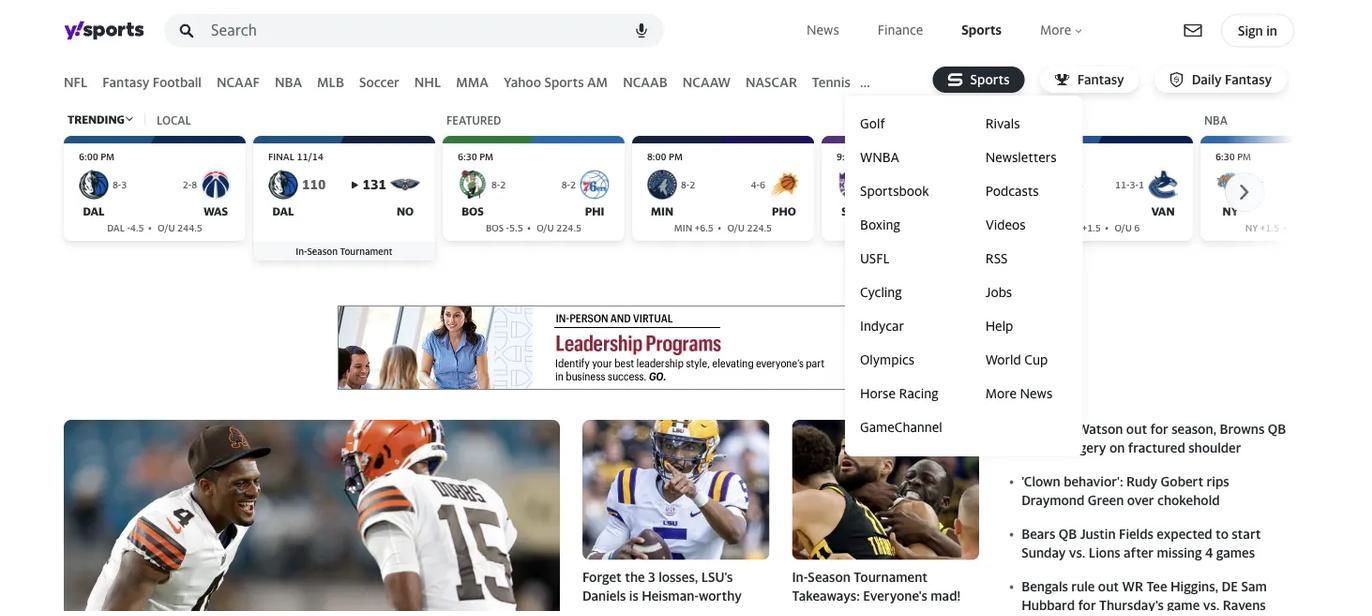 Task type: vqa. For each thing, say whether or not it's contained in the screenshot.
'224.5' related to PHI
yes



Task type: describe. For each thing, give the bounding box(es) containing it.
new orleans image
[[390, 170, 420, 200]]

for inside bengals rule out wr tee higgins, de sam hubbard for thursday's game vs. ravens
[[1079, 598, 1097, 612]]

3 for forget the 3 losses, lsu's daniels is heisman-worthy
[[648, 570, 656, 585]]

local
[[157, 114, 191, 127]]

yahoo
[[504, 75, 541, 90]]

6:30 for bos
[[458, 151, 477, 162]]

games
[[1217, 546, 1256, 561]]

mma
[[456, 75, 489, 90]]

check your mail image
[[1184, 24, 1203, 37]]

draymond
[[1022, 493, 1085, 508]]

reuters - aug 12, 2022; jacksonville, florida, usa; cleveland browns quarterback deshaun watson (4) and quarterback joshua dobbs (15) react after a touchdown during the third quarter of a preseason game against the jacksonville jaguars at tiaa bank field. mandatory credit: douglas defelice-usa today sports image
[[64, 420, 560, 612]]

8-2 for min
[[681, 179, 696, 190]]

2 +1.5 from the left
[[1083, 222, 1101, 233]]

110
[[302, 177, 326, 192]]

chokehold
[[1158, 493, 1220, 508]]

finance link
[[874, 18, 927, 42]]

dal for 8-3
[[83, 204, 105, 218]]

soccer link
[[359, 70, 399, 100]]

forget the 3 losses, lsu's daniels is heisman-worthy link
[[583, 420, 770, 609]]

no
[[397, 204, 414, 218]]

wnba
[[860, 149, 900, 165]]

8
[[192, 179, 197, 190]]

5-6-3
[[1060, 179, 1084, 190]]

nfl
[[64, 75, 88, 90]]

advertisement region
[[338, 306, 1021, 390]]

hubbard
[[1022, 598, 1075, 612]]

5- for lal
[[871, 179, 880, 190]]

gobert
[[1161, 474, 1204, 490]]

help
[[986, 318, 1014, 334]]

5 pm from the left
[[1048, 151, 1062, 162]]

lions
[[1089, 546, 1121, 561]]

nhl
[[414, 75, 441, 90]]

usfl link
[[845, 240, 958, 274]]

daniels
[[583, 588, 626, 604]]

2 for phi
[[570, 179, 576, 190]]

philadelphia image
[[580, 170, 610, 200]]

nba link
[[275, 70, 302, 100]]

wr
[[1123, 579, 1144, 595]]

0 vertical spatial sports link
[[958, 18, 1006, 42]]

rudy
[[1127, 474, 1158, 490]]

on
[[1110, 440, 1125, 456]]

newsletters link
[[971, 139, 1083, 173]]

9:00 pm for van
[[1027, 151, 1062, 162]]

jobs
[[986, 284, 1013, 300]]

o/u for phi
[[537, 222, 554, 233]]

9:00 for van
[[1027, 151, 1046, 162]]

de
[[1222, 579, 1239, 595]]

world cup
[[986, 352, 1048, 367]]

yahoo sports am
[[504, 75, 608, 90]]

6 for o/u 6
[[1135, 222, 1140, 233]]

pm for min
[[669, 151, 683, 162]]

pm for dal
[[101, 151, 115, 162]]

in-season tournament takeaways: everyone's mad! link
[[792, 420, 980, 609]]

o/u 244.5
[[158, 222, 203, 233]]

cycling
[[860, 284, 902, 300]]

minnesota image
[[647, 170, 677, 200]]

1
[[1139, 179, 1145, 190]]

mlb link
[[317, 70, 344, 100]]

newsletters
[[986, 149, 1057, 165]]

sunday
[[1022, 546, 1066, 561]]

phoenix image
[[769, 170, 799, 200]]

1 horizontal spatial news
[[1021, 386, 1053, 401]]

- for 8-2
[[506, 222, 510, 233]]

o/u 224.5 for phi
[[537, 222, 582, 233]]

more news
[[986, 386, 1053, 401]]

o/u for pho
[[728, 222, 745, 233]]

tournament for in-season tournament takeaways: everyone's mad!
[[854, 570, 928, 585]]

gamechannel
[[860, 419, 943, 435]]

deshaun watson out for season, browns qb needs surgery on fractured shoulder
[[1022, 422, 1287, 456]]

bears qb justin fields expected to start sunday vs. lions after missing 4 games link
[[1022, 525, 1295, 563]]

dallas image for 110
[[268, 170, 298, 200]]

5-5
[[1250, 179, 1264, 190]]

11-
[[1116, 179, 1130, 190]]

min +6.5
[[675, 222, 714, 233]]

expected
[[1157, 527, 1213, 542]]

+6.5
[[695, 222, 714, 233]]

videos
[[986, 217, 1026, 232]]

more for more
[[1041, 22, 1072, 38]]

min for min +6.5
[[675, 222, 693, 233]]

for inside deshaun watson out for season, browns qb needs surgery on fractured shoulder
[[1151, 422, 1169, 437]]

start
[[1232, 527, 1262, 542]]

boxing link
[[845, 206, 958, 240]]

boston image
[[458, 170, 488, 200]]

final
[[268, 151, 295, 162]]

phi
[[585, 204, 605, 218]]

dal -4.5
[[107, 222, 144, 233]]

van
[[1152, 204, 1175, 218]]

ny for ny +1.5
[[1246, 222, 1259, 233]]

sports left am at top
[[545, 75, 584, 90]]

yahoo sports - if the heisman is supposed to go to the most outstanding player in college football, it's hard to argue against daniels' case at this image
[[583, 420, 770, 561]]

8- for phi
[[562, 179, 570, 190]]

new york image
[[1216, 170, 1246, 200]]

0 horizontal spatial 3
[[121, 179, 127, 190]]

sac +1.5
[[865, 222, 903, 233]]

…
[[860, 75, 871, 90]]

lal
[[964, 204, 984, 218]]

featured
[[447, 114, 501, 127]]

0 vertical spatial nba
[[275, 75, 302, 90]]

'clown behavior': rudy gobert rips draymond green over chokehold link
[[1022, 473, 1295, 510]]

8-3
[[113, 179, 127, 190]]

244.5
[[177, 222, 203, 233]]

vs. inside bears qb justin fields expected to start sunday vs. lions after missing 4 games
[[1069, 546, 1086, 561]]

news link
[[803, 18, 843, 42]]

1 vertical spatial sports link
[[933, 67, 1025, 93]]

help link
[[971, 308, 1083, 342]]

thursday's
[[1100, 598, 1164, 612]]

vancouver image
[[1149, 170, 1179, 200]]

'clown
[[1022, 474, 1061, 490]]

usfl
[[860, 251, 890, 266]]

rule
[[1072, 579, 1095, 595]]

sign in toolbar
[[1177, 14, 1295, 47]]

o/u 6
[[1115, 222, 1140, 233]]

shoulder
[[1189, 440, 1242, 456]]

8-2 for bos
[[492, 179, 506, 190]]

olympics
[[860, 352, 915, 367]]

6:30 for 5-5
[[1216, 151, 1236, 162]]

next_items image
[[1234, 181, 1256, 204]]

0 horizontal spatial 4
[[880, 179, 885, 190]]

1 horizontal spatial dal
[[107, 222, 125, 233]]

6:30 pm for 5-5
[[1216, 151, 1252, 162]]

6:30 pm for bos
[[458, 151, 494, 162]]

finance
[[878, 22, 924, 38]]

Search query text field
[[164, 14, 664, 47]]

131
[[363, 177, 387, 192]]



Task type: locate. For each thing, give the bounding box(es) containing it.
4 down wnba
[[880, 179, 885, 190]]

2 8-2 from the left
[[562, 179, 576, 190]]

pm up 5-5
[[1238, 151, 1252, 162]]

mad!
[[931, 588, 961, 604]]

dallas image for 8-3
[[79, 170, 109, 200]]

season up takeaways:
[[808, 570, 851, 585]]

1 vertical spatial 4
[[1206, 546, 1214, 561]]

tournament inside in-season tournament takeaways: everyone's mad!
[[854, 570, 928, 585]]

tennis link
[[812, 70, 851, 100]]

1 vertical spatial qb
[[1059, 527, 1077, 542]]

out inside bengals rule out wr tee higgins, de sam hubbard for thursday's game vs. ravens
[[1099, 579, 1120, 595]]

nhl link
[[414, 70, 441, 100]]

0 horizontal spatial 8-2
[[492, 179, 506, 190]]

0 horizontal spatial 6:30
[[458, 151, 477, 162]]

bos for bos
[[462, 204, 484, 218]]

nfl link
[[64, 70, 88, 100]]

bos for bos -5.5
[[486, 222, 504, 233]]

more down world
[[986, 386, 1017, 401]]

2 left "philadelphia" icon
[[570, 179, 576, 190]]

3-
[[1130, 179, 1139, 190]]

8- for dal
[[113, 179, 121, 190]]

associated press - golden state warriors' klay thompson, front, and draymond green, back, get into an altercation with minnesota timberwolves center rudy gobert, middle, during the first half of an in-season nba tournament basketball game in san francisco, tuesday, nov. 14, 2023. all three were ejected. (ap photo/jed jacobsohn) image
[[792, 420, 980, 561]]

1 horizontal spatial bos
[[486, 222, 504, 233]]

mma link
[[456, 70, 489, 100]]

to
[[1216, 527, 1229, 542]]

1 horizontal spatial 4
[[1206, 546, 1214, 561]]

dallas image left 8-3
[[79, 170, 109, 200]]

bears qb justin fields expected to start sunday vs. lions after missing 4 games
[[1022, 527, 1262, 561]]

min
[[651, 204, 674, 218], [675, 222, 693, 233]]

surgery
[[1061, 440, 1107, 456]]

0 vertical spatial out
[[1127, 422, 1148, 437]]

2 9:00 from the left
[[1027, 151, 1046, 162]]

worthy
[[699, 588, 742, 604]]

1 horizontal spatial 6
[[1135, 222, 1140, 233]]

fantasy right the nfl
[[103, 75, 149, 90]]

sports link left more dropdown button
[[958, 18, 1006, 42]]

sign in link
[[1222, 14, 1295, 47]]

3 up dal -4.5
[[121, 179, 127, 190]]

2 for min
[[690, 179, 696, 190]]

0 horizontal spatial 224.5
[[557, 222, 582, 233]]

4
[[880, 179, 885, 190], [1206, 546, 1214, 561]]

3 right ny islanders icon
[[1078, 179, 1084, 190]]

nba left mlb
[[275, 75, 302, 90]]

0 vertical spatial ny
[[1223, 204, 1239, 218]]

bears
[[1022, 527, 1056, 542]]

vs. down higgins,
[[1204, 598, 1220, 612]]

0 horizontal spatial -
[[127, 222, 130, 233]]

pm for sac
[[859, 151, 873, 162]]

vs. left lions
[[1069, 546, 1086, 561]]

podcasts
[[986, 183, 1039, 198]]

1 horizontal spatial qb
[[1268, 422, 1287, 437]]

8-2 right boston image at left
[[492, 179, 506, 190]]

o/u for van
[[1115, 222, 1133, 233]]

news up tennis
[[807, 22, 840, 38]]

out left wr
[[1099, 579, 1120, 595]]

o/u right 5.5
[[537, 222, 554, 233]]

1 horizontal spatial 9:00 pm
[[1027, 151, 1062, 162]]

0 vertical spatial sac
[[842, 204, 862, 218]]

la lakers image
[[959, 170, 989, 200]]

after
[[1124, 546, 1154, 561]]

ny islanders image
[[1027, 170, 1057, 200]]

1 vertical spatial out
[[1099, 579, 1120, 595]]

6 pm from the left
[[1238, 151, 1252, 162]]

2 - from the left
[[506, 222, 510, 233]]

4 left games
[[1206, 546, 1214, 561]]

out inside deshaun watson out for season, browns qb needs surgery on fractured shoulder
[[1127, 422, 1148, 437]]

2 horizontal spatial +1.5
[[1261, 222, 1280, 233]]

season,
[[1172, 422, 1217, 437]]

qb inside deshaun watson out for season, browns qb needs surgery on fractured shoulder
[[1268, 422, 1287, 437]]

sports
[[962, 22, 1002, 38], [971, 72, 1010, 87], [545, 75, 584, 90]]

- for 110
[[127, 222, 130, 233]]

pm right 6:00
[[101, 151, 115, 162]]

dallas image
[[79, 170, 109, 200], [268, 170, 298, 200]]

0 vertical spatial in-
[[296, 246, 307, 257]]

0 horizontal spatial 6:30 pm
[[458, 151, 494, 162]]

sac down sacramento icon
[[842, 204, 862, 218]]

1 6:30 pm from the left
[[458, 151, 494, 162]]

2 horizontal spatial 8-2
[[681, 179, 696, 190]]

1 5- from the left
[[871, 179, 880, 190]]

5- right sacramento icon
[[871, 179, 880, 190]]

1 horizontal spatial dallas image
[[268, 170, 298, 200]]

4 8- from the left
[[681, 179, 690, 190]]

pm right 8:00
[[669, 151, 683, 162]]

o/u for was
[[158, 222, 175, 233]]

5.5
[[510, 222, 523, 233]]

4 inside bears qb justin fields expected to start sunday vs. lions after missing 4 games
[[1206, 546, 1214, 561]]

o/u 224.5
[[537, 222, 582, 233], [728, 222, 772, 233]]

qb right browns
[[1268, 422, 1287, 437]]

5- for van
[[1060, 179, 1069, 190]]

1 o/u 224.5 from the left
[[537, 222, 582, 233]]

1 horizontal spatial 8-2
[[562, 179, 576, 190]]

0 horizontal spatial out
[[1099, 579, 1120, 595]]

more news link
[[971, 375, 1083, 409]]

3 5- from the left
[[1250, 179, 1259, 190]]

2 right minnesota icon
[[690, 179, 696, 190]]

0 horizontal spatial qb
[[1059, 527, 1077, 542]]

for up fractured
[[1151, 422, 1169, 437]]

o/u 224.5 down pho
[[728, 222, 772, 233]]

8- for bos
[[492, 179, 500, 190]]

sac for sac
[[842, 204, 862, 218]]

in-season tournament takeaways: everyone's mad!
[[792, 570, 961, 604]]

1 pm from the left
[[101, 151, 115, 162]]

1 horizontal spatial 6:30
[[1216, 151, 1236, 162]]

0 vertical spatial more
[[1041, 22, 1072, 38]]

+1.5 for sac
[[884, 222, 903, 233]]

8-2 left "philadelphia" icon
[[562, 179, 576, 190]]

1 6:30 from the left
[[458, 151, 477, 162]]

1 horizontal spatial 5-
[[1060, 179, 1069, 190]]

world
[[986, 352, 1022, 367]]

1 horizontal spatial for
[[1151, 422, 1169, 437]]

in- inside in-season tournament takeaways: everyone's mad!
[[792, 570, 808, 585]]

bos -5.5
[[486, 222, 523, 233]]

news down cup
[[1021, 386, 1053, 401]]

dallas image down final
[[268, 170, 298, 200]]

racing
[[899, 386, 939, 401]]

4-
[[751, 179, 760, 190]]

sports up rivals
[[971, 72, 1010, 87]]

o/u right nyi +1.5
[[1115, 222, 1133, 233]]

tournament for in-season tournament
[[340, 246, 393, 257]]

dal down final
[[273, 204, 294, 218]]

1 vertical spatial news
[[1021, 386, 1053, 401]]

3 +1.5 from the left
[[1261, 222, 1280, 233]]

1 +1.5 from the left
[[884, 222, 903, 233]]

dal for 110
[[273, 204, 294, 218]]

jobs link
[[971, 274, 1083, 308]]

the
[[625, 570, 645, 585]]

qb right 'bears'
[[1059, 527, 1077, 542]]

6:00 pm
[[79, 151, 115, 162]]

1 2 from the left
[[500, 179, 506, 190]]

1 horizontal spatial sac
[[865, 222, 882, 233]]

tournament
[[340, 246, 393, 257], [854, 570, 928, 585]]

tournament down the 131
[[340, 246, 393, 257]]

1 horizontal spatial vs.
[[1204, 598, 1220, 612]]

pm for bos
[[480, 151, 494, 162]]

0 horizontal spatial 6
[[760, 179, 766, 190]]

0 vertical spatial 6
[[760, 179, 766, 190]]

0 vertical spatial vs.
[[1069, 546, 1086, 561]]

3 8- from the left
[[562, 179, 570, 190]]

final 11/14
[[268, 151, 324, 162]]

sac
[[842, 204, 862, 218], [865, 222, 882, 233]]

in
[[1267, 23, 1278, 38]]

6:30 up boston image at left
[[458, 151, 477, 162]]

pm up ny islanders icon
[[1048, 151, 1062, 162]]

more up fantasy link
[[1041, 22, 1072, 38]]

3 for 5-6-3
[[1078, 179, 1084, 190]]

0 vertical spatial 4
[[880, 179, 885, 190]]

missing
[[1157, 546, 1203, 561]]

0 horizontal spatial nba
[[275, 75, 302, 90]]

5- right ny islanders icon
[[1060, 179, 1069, 190]]

qb inside bears qb justin fields expected to start sunday vs. lions after missing 4 games
[[1059, 527, 1077, 542]]

fantasy football
[[103, 75, 202, 90]]

1 horizontal spatial in-
[[792, 570, 808, 585]]

for down rule at the right bottom of the page
[[1079, 598, 1097, 612]]

+1.5 up usfl link
[[884, 222, 903, 233]]

0 horizontal spatial bos
[[462, 204, 484, 218]]

1 9:00 from the left
[[837, 151, 857, 162]]

in- for in-season tournament takeaways: everyone's mad!
[[792, 570, 808, 585]]

sign
[[1239, 23, 1264, 38]]

6:30 pm up 'new york' icon
[[1216, 151, 1252, 162]]

1 224.5 from the left
[[557, 222, 582, 233]]

dal left 4.5
[[107, 222, 125, 233]]

season for in-season tournament takeaways: everyone's mad!
[[808, 570, 851, 585]]

1 vertical spatial for
[[1079, 598, 1097, 612]]

sportsbook
[[860, 183, 930, 198]]

season inside in-season tournament takeaways: everyone's mad!
[[808, 570, 851, 585]]

8- down 6:00 pm in the left top of the page
[[113, 179, 121, 190]]

2-8
[[183, 179, 197, 190]]

3 8-2 from the left
[[681, 179, 696, 190]]

sac for sac +1.5
[[865, 222, 882, 233]]

9:00 up ny islanders icon
[[1027, 151, 1046, 162]]

4 o/u from the left
[[1115, 222, 1133, 233]]

8-2 for phi
[[562, 179, 576, 190]]

0 vertical spatial qb
[[1268, 422, 1287, 437]]

0 vertical spatial season
[[307, 246, 338, 257]]

1 horizontal spatial 9:00
[[1027, 151, 1046, 162]]

sports link up rivals
[[933, 67, 1025, 93]]

1 horizontal spatial nba
[[1205, 114, 1228, 127]]

ravens
[[1223, 598, 1267, 612]]

justin
[[1081, 527, 1116, 542]]

pm up boston image at left
[[480, 151, 494, 162]]

0 vertical spatial bos
[[462, 204, 484, 218]]

3 2 from the left
[[690, 179, 696, 190]]

lsu's
[[702, 570, 733, 585]]

11/14
[[297, 151, 324, 162]]

1 vertical spatial bos
[[486, 222, 504, 233]]

9:00 up sacramento icon
[[837, 151, 857, 162]]

1 horizontal spatial ny
[[1246, 222, 1259, 233]]

1 8-2 from the left
[[492, 179, 506, 190]]

football
[[153, 75, 202, 90]]

0 vertical spatial news
[[807, 22, 840, 38]]

3 o/u from the left
[[728, 222, 745, 233]]

news
[[807, 22, 840, 38], [1021, 386, 1053, 401]]

1 vertical spatial sac
[[865, 222, 882, 233]]

fantasy for fantasy football
[[103, 75, 149, 90]]

1 vertical spatial 6
[[1135, 222, 1140, 233]]

3 pm from the left
[[669, 151, 683, 162]]

2 horizontal spatial dal
[[273, 204, 294, 218]]

pm for 5-5
[[1238, 151, 1252, 162]]

2 horizontal spatial fantasy
[[1226, 72, 1272, 87]]

more for more news
[[986, 386, 1017, 401]]

1 9:00 pm from the left
[[837, 151, 873, 162]]

nba down daily fantasy link
[[1205, 114, 1228, 127]]

1 vertical spatial ny
[[1246, 222, 1259, 233]]

0 horizontal spatial fantasy
[[103, 75, 149, 90]]

bos left 5.5
[[486, 222, 504, 233]]

qb
[[1268, 422, 1287, 437], [1059, 527, 1077, 542]]

2 6:30 pm from the left
[[1216, 151, 1252, 162]]

nascar link
[[746, 70, 797, 100]]

224.5 down "philadelphia" icon
[[557, 222, 582, 233]]

0 horizontal spatial season
[[307, 246, 338, 257]]

more inside dropdown button
[[1041, 22, 1072, 38]]

daily fantasy
[[1192, 72, 1272, 87]]

tournament up everyone's
[[854, 570, 928, 585]]

podcasts link
[[971, 173, 1083, 206]]

forget
[[583, 570, 622, 585]]

5-4
[[871, 179, 885, 190]]

2 right boston image at left
[[500, 179, 506, 190]]

0 horizontal spatial 9:00 pm
[[837, 151, 873, 162]]

2 horizontal spatial 2
[[690, 179, 696, 190]]

4 pm from the left
[[859, 151, 873, 162]]

tennis
[[812, 75, 851, 90]]

cycling link
[[845, 274, 958, 308]]

nyi
[[1065, 222, 1080, 233]]

8- left "philadelphia" icon
[[562, 179, 570, 190]]

224.5 for phi
[[557, 222, 582, 233]]

ny for ny
[[1223, 204, 1239, 218]]

game
[[1168, 598, 1200, 612]]

2 9:00 pm from the left
[[1027, 151, 1062, 162]]

1 horizontal spatial season
[[808, 570, 851, 585]]

sign in
[[1239, 23, 1278, 38]]

9:00 pm up ny islanders icon
[[1027, 151, 1062, 162]]

2 pm from the left
[[480, 151, 494, 162]]

+1.5 right nyi
[[1083, 222, 1101, 233]]

0 horizontal spatial in-
[[296, 246, 307, 257]]

out up fractured
[[1127, 422, 1148, 437]]

8-2 right minnesota icon
[[681, 179, 696, 190]]

224.5
[[557, 222, 582, 233], [747, 222, 772, 233]]

9:00 pm for lal
[[837, 151, 873, 162]]

out for thursday's
[[1099, 579, 1120, 595]]

ny +1.5
[[1246, 222, 1280, 233]]

daily fantasy link
[[1155, 67, 1287, 93]]

2 o/u from the left
[[537, 222, 554, 233]]

0 horizontal spatial vs.
[[1069, 546, 1086, 561]]

1 horizontal spatial o/u 224.5
[[728, 222, 772, 233]]

0 horizontal spatial 2
[[500, 179, 506, 190]]

6 left phoenix icon
[[760, 179, 766, 190]]

1 horizontal spatial 224.5
[[747, 222, 772, 233]]

0 horizontal spatial 5-
[[871, 179, 880, 190]]

o/u right +6.5
[[728, 222, 745, 233]]

8- right boston image at left
[[492, 179, 500, 190]]

0 horizontal spatial tournament
[[340, 246, 393, 257]]

out for fractured
[[1127, 422, 1148, 437]]

yahoo sports am link
[[504, 70, 608, 100]]

0 horizontal spatial for
[[1079, 598, 1097, 612]]

1 vertical spatial vs.
[[1204, 598, 1220, 612]]

fantasy right the daily
[[1226, 72, 1272, 87]]

rss link
[[971, 240, 1083, 274]]

4-6
[[751, 179, 766, 190]]

0 horizontal spatial min
[[651, 204, 674, 218]]

1 vertical spatial more
[[986, 386, 1017, 401]]

0 vertical spatial for
[[1151, 422, 1169, 437]]

2 5- from the left
[[1060, 179, 1069, 190]]

1 vertical spatial nba
[[1205, 114, 1228, 127]]

1 vertical spatial tournament
[[854, 570, 928, 585]]

1 horizontal spatial more
[[1041, 22, 1072, 38]]

3 right the
[[648, 570, 656, 585]]

2 dallas image from the left
[[268, 170, 298, 200]]

pm up 5-4
[[859, 151, 873, 162]]

ncaab
[[623, 75, 668, 90]]

6:30 pm up boston image at left
[[458, 151, 494, 162]]

0 vertical spatial min
[[651, 204, 674, 218]]

pm
[[101, 151, 115, 162], [480, 151, 494, 162], [669, 151, 683, 162], [859, 151, 873, 162], [1048, 151, 1062, 162], [1238, 151, 1252, 162]]

8:00
[[647, 151, 667, 162]]

0 horizontal spatial o/u 224.5
[[537, 222, 582, 233]]

1 horizontal spatial -
[[506, 222, 510, 233]]

0 horizontal spatial sac
[[842, 204, 862, 218]]

6 down the 3-
[[1135, 222, 1140, 233]]

rivals link
[[971, 105, 1083, 139]]

1 vertical spatial season
[[808, 570, 851, 585]]

dal
[[83, 204, 105, 218], [273, 204, 294, 218], [107, 222, 125, 233]]

season down the 110
[[307, 246, 338, 257]]

0 horizontal spatial more
[[986, 386, 1017, 401]]

2 o/u 224.5 from the left
[[728, 222, 772, 233]]

2 horizontal spatial 5-
[[1250, 179, 1259, 190]]

0 horizontal spatial news
[[807, 22, 840, 38]]

min down minnesota icon
[[651, 204, 674, 218]]

3 inside forget the 3 losses, lsu's daniels is heisman-worthy
[[648, 570, 656, 585]]

1 horizontal spatial tournament
[[854, 570, 928, 585]]

1 vertical spatial min
[[675, 222, 693, 233]]

0 horizontal spatial dal
[[83, 204, 105, 218]]

8-2
[[492, 179, 506, 190], [562, 179, 576, 190], [681, 179, 696, 190]]

bos down boston image at left
[[462, 204, 484, 218]]

2 2 from the left
[[570, 179, 576, 190]]

9:00 pm up sacramento icon
[[837, 151, 873, 162]]

washington image
[[201, 170, 231, 200]]

in- down the 110
[[296, 246, 307, 257]]

1 vertical spatial in-
[[792, 570, 808, 585]]

6:30 up 'new york' icon
[[1216, 151, 1236, 162]]

fantasy for fantasy
[[1078, 72, 1125, 87]]

1 dallas image from the left
[[79, 170, 109, 200]]

0 horizontal spatial ny
[[1223, 204, 1239, 218]]

min left +6.5
[[675, 222, 693, 233]]

0 horizontal spatial dallas image
[[79, 170, 109, 200]]

sac up usfl in the top of the page
[[865, 222, 882, 233]]

8- for min
[[681, 179, 690, 190]]

1 horizontal spatial 3
[[648, 570, 656, 585]]

224.5 for pho
[[747, 222, 772, 233]]

season for in-season tournament
[[307, 246, 338, 257]]

0 vertical spatial tournament
[[340, 246, 393, 257]]

fantasy link
[[1040, 67, 1140, 93]]

4.5
[[130, 222, 144, 233]]

0 horizontal spatial 9:00
[[837, 151, 857, 162]]

dal down 6:00 pm in the left top of the page
[[83, 204, 105, 218]]

1 8- from the left
[[113, 179, 121, 190]]

8- right minnesota icon
[[681, 179, 690, 190]]

1 horizontal spatial 2
[[570, 179, 576, 190]]

2 horizontal spatial 3
[[1078, 179, 1084, 190]]

deshaun watson out for season, browns qb needs surgery on fractured shoulder link
[[1022, 420, 1295, 458]]

1 o/u from the left
[[158, 222, 175, 233]]

olympics link
[[845, 342, 958, 375]]

+1.5 for 5-5
[[1261, 222, 1280, 233]]

in- up takeaways:
[[792, 570, 808, 585]]

6 for 4-6
[[760, 179, 766, 190]]

needs
[[1022, 440, 1058, 456]]

pho
[[772, 204, 797, 218]]

2 6:30 from the left
[[1216, 151, 1236, 162]]

sports left more dropdown button
[[962, 22, 1002, 38]]

+1.5 down 5
[[1261, 222, 1280, 233]]

1 horizontal spatial +1.5
[[1083, 222, 1101, 233]]

2 for bos
[[500, 179, 506, 190]]

behavior':
[[1064, 474, 1124, 490]]

o/u 224.5 for pho
[[728, 222, 772, 233]]

min for min
[[651, 204, 674, 218]]

golf
[[860, 115, 886, 131]]

in- for in-season tournament
[[296, 246, 307, 257]]

videos link
[[971, 206, 1083, 240]]

1 horizontal spatial fantasy
[[1078, 72, 1125, 87]]

1 horizontal spatial out
[[1127, 422, 1148, 437]]

o/u 224.5 right 5.5
[[537, 222, 582, 233]]

rivals
[[986, 115, 1020, 131]]

o/u left 244.5 on the left top of page
[[158, 222, 175, 233]]

5- right 'new york' icon
[[1250, 179, 1259, 190]]

vs. inside bengals rule out wr tee higgins, de sam hubbard for thursday's game vs. ravens
[[1204, 598, 1220, 612]]

nba button
[[1205, 113, 1228, 128]]

224.5 down pho
[[747, 222, 772, 233]]

None search field
[[164, 14, 664, 57]]

2 224.5 from the left
[[747, 222, 772, 233]]

2 8- from the left
[[492, 179, 500, 190]]

fantasy down more dropdown button
[[1078, 72, 1125, 87]]

5
[[1259, 179, 1264, 190]]

heisman-
[[642, 588, 699, 604]]

gamechannel link
[[845, 409, 958, 443]]

indycar
[[860, 318, 905, 334]]

9:00 for lal
[[837, 151, 857, 162]]

horse racing link
[[845, 375, 958, 409]]

1 - from the left
[[127, 222, 130, 233]]

sacramento image
[[837, 170, 867, 200]]



